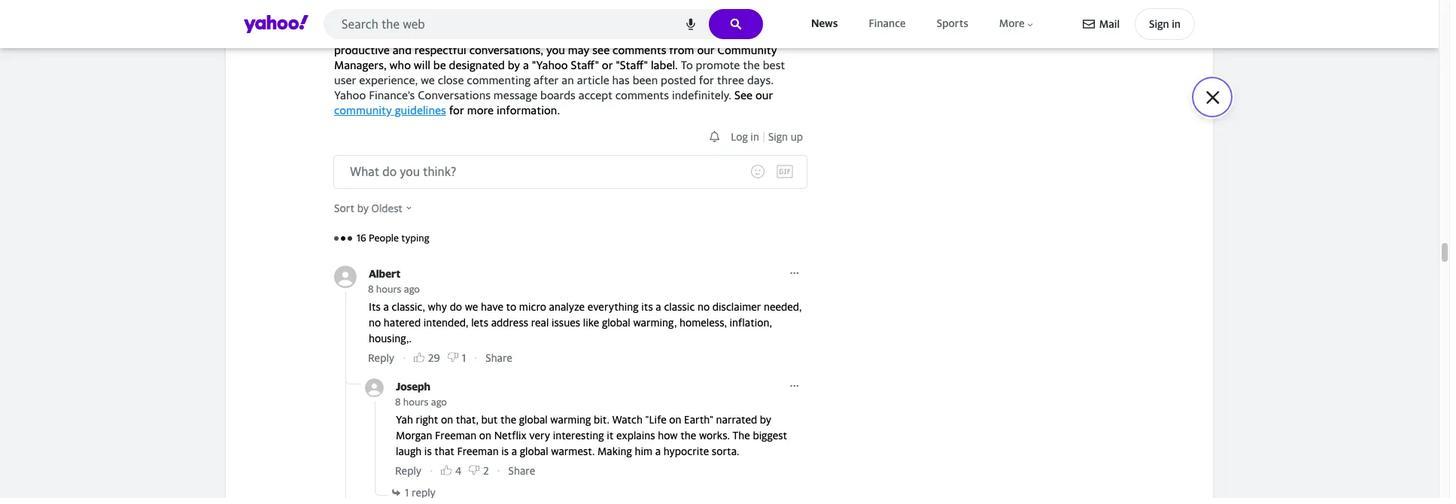 Task type: locate. For each thing, give the bounding box(es) containing it.
sign in link
[[1135, 8, 1195, 40]]

None search field
[[324, 9, 763, 44]]

sports link
[[934, 14, 972, 34]]

mail
[[1100, 17, 1120, 30]]

more button
[[997, 14, 1038, 34]]

news link
[[809, 14, 841, 34]]

toolbar containing mail
[[1083, 8, 1195, 40]]

sports
[[937, 17, 969, 30]]

toolbar
[[1083, 8, 1195, 40]]



Task type: vqa. For each thing, say whether or not it's contained in the screenshot.
third option from the bottom
no



Task type: describe. For each thing, give the bounding box(es) containing it.
sign in
[[1150, 17, 1181, 30]]

finance link
[[866, 14, 909, 34]]

in
[[1172, 17, 1181, 30]]

search image
[[730, 18, 742, 30]]

finance
[[869, 17, 906, 30]]

news
[[812, 17, 838, 30]]

Search query text field
[[324, 9, 763, 39]]

more
[[1000, 17, 1025, 30]]

sign
[[1150, 17, 1170, 30]]

mail link
[[1083, 11, 1120, 38]]



